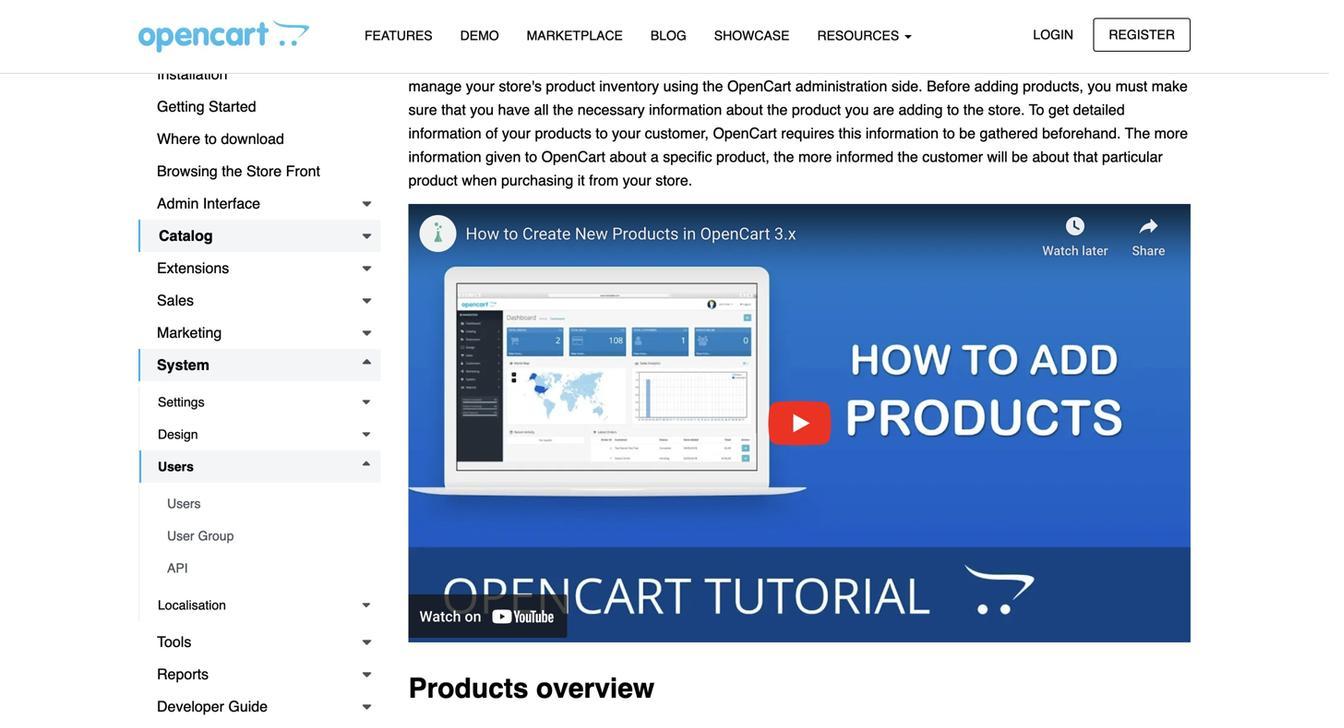 Task type: vqa. For each thing, say whether or not it's contained in the screenshot.
'Can' to the top
no



Task type: locate. For each thing, give the bounding box(es) containing it.
to up purchasing at the left top
[[525, 148, 537, 165]]

the
[[569, 6, 610, 38], [496, 54, 517, 71], [650, 54, 671, 71], [703, 77, 723, 94], [553, 101, 574, 118], [767, 101, 788, 118], [964, 101, 984, 118], [774, 148, 795, 165], [898, 148, 919, 165], [222, 163, 242, 180]]

marketing
[[157, 324, 222, 341]]

2 system from the top
[[157, 356, 210, 373]]

particular
[[1102, 148, 1163, 165]]

1 system from the top
[[157, 33, 206, 50]]

0 vertical spatial of
[[634, 54, 646, 71]]

0 horizontal spatial product
[[409, 172, 458, 189]]

the right in
[[569, 6, 610, 38]]

1 vertical spatial store.
[[988, 101, 1025, 118]]

it
[[913, 54, 921, 71], [578, 172, 585, 189]]

browsing the store front link
[[138, 155, 381, 187]]

make
[[1152, 77, 1188, 94]]

to up customer at the top right
[[943, 125, 955, 142]]

products,
[[1023, 77, 1084, 94]]

users down design at the left bottom of page
[[158, 459, 194, 474]]

products inside the products are the bread and butter of the average opencart store. therefore, it is essential that you learn how to manage your store's product inventory using the opencart administration side. before adding products, you must make sure that you have all the necessary information about the product you are adding to the store. to get detailed information of your products to your customer, opencart requires this information to be gathered beforehand. the more information given to opencart about a specific product, the more informed the customer will be about that particular product when purchasing it from your store.
[[409, 54, 467, 71]]

using
[[663, 77, 699, 94]]

opencart
[[732, 54, 796, 71], [728, 77, 792, 94], [713, 125, 777, 142], [542, 148, 606, 165]]

1 vertical spatial users link
[[149, 488, 381, 520]]

products for products in the administration
[[409, 6, 529, 38]]

are
[[471, 54, 492, 71], [873, 101, 895, 118]]

1 products from the top
[[409, 6, 529, 38]]

of up inventory
[[634, 54, 646, 71]]

administration
[[618, 6, 809, 38], [796, 77, 888, 94]]

manage
[[409, 77, 462, 94]]

adding down side.
[[899, 101, 943, 118]]

features link
[[351, 19, 447, 52]]

0 vertical spatial store.
[[800, 54, 837, 71]]

to
[[1127, 54, 1139, 71], [947, 101, 960, 118], [596, 125, 608, 142], [943, 125, 955, 142], [205, 130, 217, 147], [525, 148, 537, 165]]

0 horizontal spatial store.
[[656, 172, 693, 189]]

must
[[1116, 77, 1148, 94]]

system up installation
[[157, 33, 206, 50]]

localisation link
[[139, 589, 381, 621]]

system down marketing
[[157, 356, 210, 373]]

that
[[1002, 54, 1027, 71], [441, 101, 466, 118], [1074, 148, 1098, 165]]

be up customer at the top right
[[960, 125, 976, 142]]

2 horizontal spatial store.
[[988, 101, 1025, 118]]

when
[[462, 172, 497, 189]]

0 vertical spatial products
[[409, 6, 529, 38]]

product down and
[[546, 77, 595, 94]]

be right will
[[1012, 148, 1029, 165]]

store. down 'specific'
[[656, 172, 693, 189]]

overview
[[536, 673, 655, 704]]

adding
[[975, 77, 1019, 94], [899, 101, 943, 118]]

1 vertical spatial adding
[[899, 101, 943, 118]]

requires
[[781, 125, 835, 142]]

0 vertical spatial system
[[157, 33, 206, 50]]

1 horizontal spatial store.
[[800, 54, 837, 71]]

users for the bottom users link
[[167, 496, 201, 511]]

1 vertical spatial of
[[486, 125, 498, 142]]

of
[[634, 54, 646, 71], [486, 125, 498, 142]]

to right "where" at the top left of page
[[205, 130, 217, 147]]

information down sure
[[409, 125, 482, 142]]

2 products from the top
[[409, 54, 467, 71]]

store.
[[800, 54, 837, 71], [988, 101, 1025, 118], [656, 172, 693, 189]]

catalog link
[[138, 220, 381, 252]]

0 vertical spatial more
[[1155, 125, 1188, 142]]

marketing link
[[138, 317, 381, 349]]

products are the bread and butter of the average opencart store. therefore, it is essential that you learn how to manage your store's product inventory using the opencart administration side. before adding products, you must make sure that you have all the necessary information about the product you are adding to the store. to get detailed information of your products to your customer, opencart requires this information to be gathered beforehand. the more information given to opencart about a specific product, the more informed the customer will be about that particular product when purchasing it from your store.
[[409, 54, 1188, 189]]

it left from
[[578, 172, 585, 189]]

you
[[1031, 54, 1055, 71], [1088, 77, 1112, 94], [470, 101, 494, 118], [845, 101, 869, 118]]

3 products from the top
[[409, 673, 529, 704]]

1 horizontal spatial about
[[726, 101, 763, 118]]

administration up average in the top right of the page
[[618, 6, 809, 38]]

the inside browsing the store front link
[[222, 163, 242, 180]]

0 horizontal spatial more
[[799, 148, 832, 165]]

front
[[286, 163, 320, 180]]

1 vertical spatial administration
[[796, 77, 888, 94]]

1 horizontal spatial of
[[634, 54, 646, 71]]

1 vertical spatial users
[[167, 496, 201, 511]]

will
[[987, 148, 1008, 165]]

the up store's
[[496, 54, 517, 71]]

localisation
[[158, 598, 226, 613]]

started
[[209, 98, 256, 115]]

demo link
[[447, 19, 513, 52]]

get
[[1049, 101, 1069, 118]]

product left when
[[409, 172, 458, 189]]

your
[[466, 77, 495, 94], [502, 125, 531, 142], [612, 125, 641, 142], [623, 172, 652, 189]]

more right the at the right of the page
[[1155, 125, 1188, 142]]

settings link
[[139, 386, 381, 418]]

are down side.
[[873, 101, 895, 118]]

tools link
[[138, 626, 381, 658]]

1 horizontal spatial be
[[1012, 148, 1029, 165]]

1 vertical spatial products
[[409, 54, 467, 71]]

your down necessary
[[612, 125, 641, 142]]

that down manage
[[441, 101, 466, 118]]

1 vertical spatial product
[[792, 101, 841, 118]]

the left store
[[222, 163, 242, 180]]

more down requires
[[799, 148, 832, 165]]

about down beforehand.
[[1033, 148, 1070, 165]]

browsing
[[157, 163, 218, 180]]

about left a
[[610, 148, 647, 165]]

system
[[157, 33, 206, 50], [157, 356, 210, 373]]

bread
[[521, 54, 559, 71]]

1 horizontal spatial product
[[546, 77, 595, 94]]

users up the user
[[167, 496, 201, 511]]

be
[[960, 125, 976, 142], [1012, 148, 1029, 165]]

group
[[198, 529, 234, 543]]

0 horizontal spatial be
[[960, 125, 976, 142]]

that down beforehand.
[[1074, 148, 1098, 165]]

the right informed
[[898, 148, 919, 165]]

0 vertical spatial administration
[[618, 6, 809, 38]]

adding down essential
[[975, 77, 1019, 94]]

detailed
[[1074, 101, 1125, 118]]

products
[[535, 125, 592, 142]]

store. up gathered
[[988, 101, 1025, 118]]

showcase
[[714, 28, 790, 43]]

admin
[[157, 195, 199, 212]]

store. down resources
[[800, 54, 837, 71]]

2 vertical spatial products
[[409, 673, 529, 704]]

users
[[158, 459, 194, 474], [167, 496, 201, 511]]

developer guide
[[157, 698, 268, 715]]

to down before
[[947, 101, 960, 118]]

sure
[[409, 101, 437, 118]]

administration down therefore,
[[796, 77, 888, 94]]

products
[[409, 6, 529, 38], [409, 54, 467, 71], [409, 673, 529, 704]]

installation link
[[138, 58, 381, 90]]

reports link
[[138, 658, 381, 691]]

you up products, on the top right of the page
[[1031, 54, 1055, 71]]

0 vertical spatial adding
[[975, 77, 1019, 94]]

2 horizontal spatial product
[[792, 101, 841, 118]]

browsing the store front
[[157, 163, 320, 180]]

1 horizontal spatial that
[[1002, 54, 1027, 71]]

about up 'product,'
[[726, 101, 763, 118]]

products overview
[[409, 673, 655, 704]]

1 horizontal spatial adding
[[975, 77, 1019, 94]]

0 horizontal spatial of
[[486, 125, 498, 142]]

your down have
[[502, 125, 531, 142]]

that right essential
[[1002, 54, 1027, 71]]

features
[[365, 28, 433, 43]]

1 vertical spatial system
[[157, 356, 210, 373]]

more
[[1155, 125, 1188, 142], [799, 148, 832, 165]]

information
[[649, 101, 722, 118], [409, 125, 482, 142], [866, 125, 939, 142], [409, 148, 482, 165]]

the
[[1125, 125, 1151, 142]]

design
[[158, 427, 198, 442]]

users link
[[139, 451, 381, 483], [149, 488, 381, 520]]

0 horizontal spatial it
[[578, 172, 585, 189]]

customer,
[[645, 125, 709, 142]]

0 vertical spatial product
[[546, 77, 595, 94]]

product
[[546, 77, 595, 94], [792, 101, 841, 118], [409, 172, 458, 189]]

it left is
[[913, 54, 921, 71]]

the up requires
[[767, 101, 788, 118]]

of up given
[[486, 125, 498, 142]]

users link down settings link on the bottom left
[[139, 451, 381, 483]]

are down demo link at the top left of page
[[471, 54, 492, 71]]

0 horizontal spatial are
[[471, 54, 492, 71]]

getting started link
[[138, 90, 381, 123]]

login link
[[1018, 18, 1090, 52]]

beforehand.
[[1043, 125, 1121, 142]]

0 vertical spatial it
[[913, 54, 921, 71]]

product up requires
[[792, 101, 841, 118]]

api link
[[149, 552, 381, 584]]

about
[[726, 101, 763, 118], [610, 148, 647, 165], [1033, 148, 1070, 165]]

users link up group
[[149, 488, 381, 520]]

where
[[157, 130, 200, 147]]

login
[[1034, 27, 1074, 42]]

0 vertical spatial users
[[158, 459, 194, 474]]

0 vertical spatial are
[[471, 54, 492, 71]]

0 horizontal spatial about
[[610, 148, 647, 165]]

1 vertical spatial are
[[873, 101, 895, 118]]

2 vertical spatial that
[[1074, 148, 1098, 165]]

1 vertical spatial that
[[441, 101, 466, 118]]

you up this
[[845, 101, 869, 118]]

store's
[[499, 77, 542, 94]]

1 horizontal spatial are
[[873, 101, 895, 118]]

opencart - open source shopping cart solution image
[[138, 19, 309, 53]]



Task type: describe. For each thing, give the bounding box(es) containing it.
demo
[[460, 28, 499, 43]]

getting
[[157, 98, 205, 115]]

interface
[[203, 195, 260, 212]]

developer
[[157, 698, 224, 715]]

you left have
[[470, 101, 494, 118]]

design link
[[139, 418, 381, 451]]

1 vertical spatial be
[[1012, 148, 1029, 165]]

before
[[927, 77, 971, 94]]

have
[[498, 101, 530, 118]]

informed
[[836, 148, 894, 165]]

gathered
[[980, 125, 1038, 142]]

2 vertical spatial product
[[409, 172, 458, 189]]

in
[[536, 6, 561, 38]]

blog
[[651, 28, 687, 43]]

reports
[[157, 666, 209, 683]]

purchasing
[[501, 172, 574, 189]]

user group link
[[149, 520, 381, 552]]

admin interface link
[[138, 187, 381, 220]]

system link
[[138, 349, 381, 381]]

1 vertical spatial it
[[578, 172, 585, 189]]

0 vertical spatial be
[[960, 125, 976, 142]]

specific
[[663, 148, 712, 165]]

developer guide link
[[138, 691, 381, 719]]

product,
[[717, 148, 770, 165]]

to
[[1029, 101, 1045, 118]]

inventory
[[599, 77, 659, 94]]

a
[[651, 148, 659, 165]]

extensions link
[[138, 252, 381, 284]]

1 horizontal spatial it
[[913, 54, 921, 71]]

your down a
[[623, 172, 652, 189]]

information down using
[[649, 101, 722, 118]]

system requirements
[[157, 33, 302, 50]]

from
[[589, 172, 619, 189]]

the down blog link on the top
[[650, 54, 671, 71]]

the right all
[[553, 101, 574, 118]]

side.
[[892, 77, 923, 94]]

api
[[167, 561, 188, 576]]

user
[[167, 529, 194, 543]]

tools
[[157, 633, 191, 650]]

register link
[[1094, 18, 1191, 52]]

the down average in the top right of the page
[[703, 77, 723, 94]]

marketplace link
[[513, 19, 637, 52]]

to down necessary
[[596, 125, 608, 142]]

products in the administration
[[409, 6, 809, 38]]

administration inside the products are the bread and butter of the average opencart store. therefore, it is essential that you learn how to manage your store's product inventory using the opencart administration side. before adding products, you must make sure that you have all the necessary information about the product you are adding to the store. to get detailed information of your products to your customer, opencart requires this information to be gathered beforehand. the more information given to opencart about a specific product, the more informed the customer will be about that particular product when purchasing it from your store.
[[796, 77, 888, 94]]

all
[[534, 101, 549, 118]]

and
[[563, 54, 588, 71]]

0 vertical spatial users link
[[139, 451, 381, 483]]

2 horizontal spatial that
[[1074, 148, 1098, 165]]

showcase link
[[701, 19, 804, 52]]

customer
[[923, 148, 983, 165]]

admin interface
[[157, 195, 260, 212]]

how
[[1096, 54, 1123, 71]]

system for system requirements
[[157, 33, 206, 50]]

where to download link
[[138, 123, 381, 155]]

the down before
[[964, 101, 984, 118]]

information up when
[[409, 148, 482, 165]]

system requirements link
[[138, 26, 381, 58]]

catalog
[[159, 227, 213, 244]]

extensions
[[157, 259, 229, 277]]

the down requires
[[774, 148, 795, 165]]

where to download
[[157, 130, 284, 147]]

information up informed
[[866, 125, 939, 142]]

is
[[925, 54, 936, 71]]

store
[[246, 163, 282, 180]]

to up must
[[1127, 54, 1139, 71]]

sales
[[157, 292, 194, 309]]

1 vertical spatial more
[[799, 148, 832, 165]]

given
[[486, 148, 521, 165]]

2 vertical spatial store.
[[656, 172, 693, 189]]

you up detailed at the top
[[1088, 77, 1112, 94]]

marketplace
[[527, 28, 623, 43]]

installation
[[157, 66, 228, 83]]

therefore,
[[841, 54, 909, 71]]

user group
[[167, 529, 234, 543]]

requirements
[[210, 33, 302, 50]]

your left store's
[[466, 77, 495, 94]]

download
[[221, 130, 284, 147]]

0 horizontal spatial adding
[[899, 101, 943, 118]]

0 horizontal spatial that
[[441, 101, 466, 118]]

1 horizontal spatial more
[[1155, 125, 1188, 142]]

average
[[675, 54, 728, 71]]

butter
[[592, 54, 629, 71]]

getting started
[[157, 98, 256, 115]]

products for products overview
[[409, 673, 529, 704]]

users for topmost users link
[[158, 459, 194, 474]]

2 horizontal spatial about
[[1033, 148, 1070, 165]]

essential
[[940, 54, 998, 71]]

blog link
[[637, 19, 701, 52]]

system for system
[[157, 356, 210, 373]]

products for products are the bread and butter of the average opencart store. therefore, it is essential that you learn how to manage your store's product inventory using the opencart administration side. before adding products, you must make sure that you have all the necessary information about the product you are adding to the store. to get detailed information of your products to your customer, opencart requires this information to be gathered beforehand. the more information given to opencart about a specific product, the more informed the customer will be about that particular product when purchasing it from your store.
[[409, 54, 467, 71]]

learn
[[1059, 54, 1092, 71]]

guide
[[228, 698, 268, 715]]

settings
[[158, 395, 205, 409]]

0 vertical spatial that
[[1002, 54, 1027, 71]]

necessary
[[578, 101, 645, 118]]

sales link
[[138, 284, 381, 317]]

resources
[[818, 28, 903, 43]]



